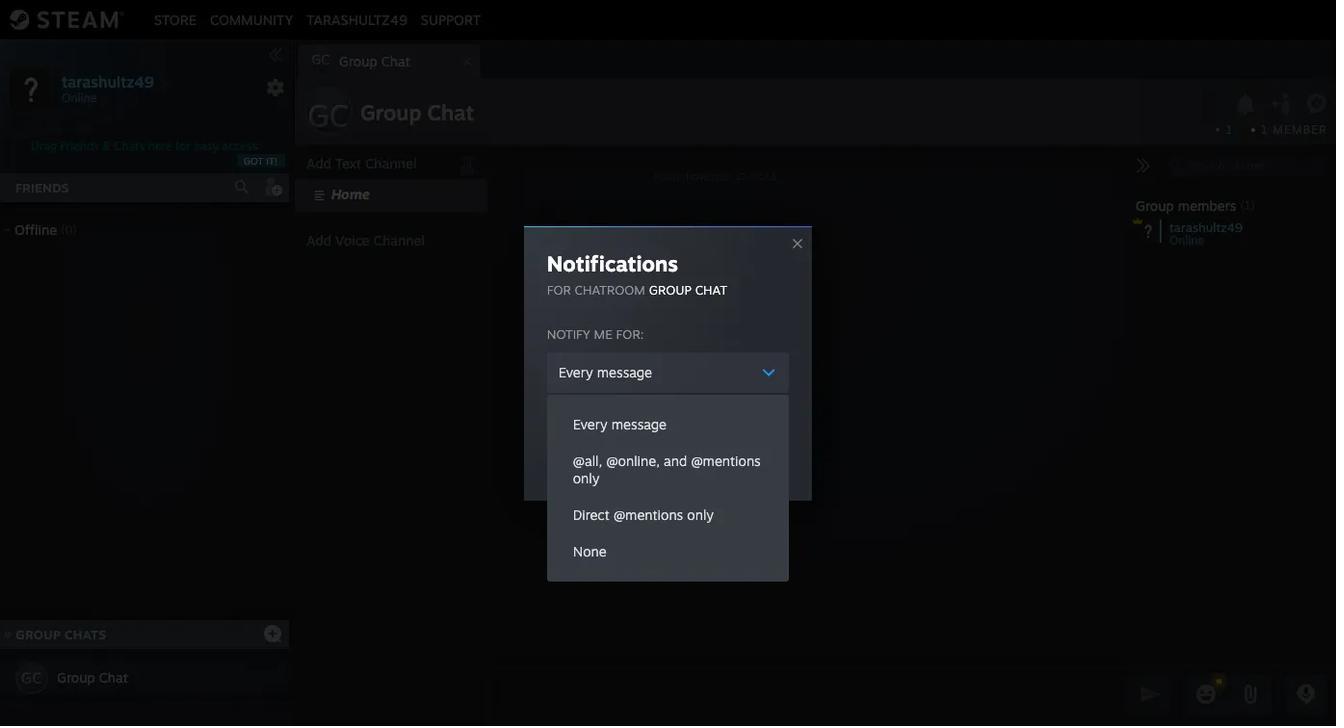 Task type: locate. For each thing, give the bounding box(es) containing it.
every right "edit"
[[573, 416, 608, 432]]

group chat down group chats
[[57, 670, 128, 686]]

notifications
[[547, 250, 678, 276]]

1 vertical spatial add
[[306, 232, 331, 249]]

every message
[[558, 364, 652, 380], [573, 416, 667, 432]]

1 vertical spatial group chat
[[57, 670, 128, 686]]

channel right text in the left top of the page
[[365, 155, 417, 171]]

chats
[[114, 139, 145, 153], [64, 627, 106, 643]]

add text channel
[[306, 155, 417, 171]]

gc group chat
[[312, 51, 410, 69]]

add
[[306, 155, 331, 171], [306, 232, 331, 249]]

1 vertical spatial only
[[687, 506, 714, 523]]

friends left &
[[60, 139, 99, 153]]

0 vertical spatial only
[[573, 470, 600, 486]]

tarashultz49 up gc group chat
[[307, 11, 407, 27]]

group chat down close this tab image
[[360, 99, 474, 125]]

1 vertical spatial tarashultz49
[[62, 72, 154, 91]]

1 left member
[[1261, 122, 1269, 137]]

None text field
[[493, 671, 1124, 719]]

here
[[148, 139, 172, 153]]

chats right collapse chats list icon
[[64, 627, 106, 643]]

invite a friend to this group chat image
[[1270, 92, 1294, 116]]

@mentions
[[691, 452, 761, 469], [614, 506, 683, 523]]

submit image
[[1138, 682, 1163, 707]]

every message down me
[[558, 364, 652, 380]]

only inside @all, @online, and @mentions only
[[573, 470, 600, 486]]

only down @all, @online, and @mentions only on the bottom of page
[[687, 506, 714, 523]]

notify
[[547, 326, 590, 342]]

1 horizontal spatial 1
[[1261, 122, 1269, 137]]

every
[[558, 364, 593, 380], [573, 416, 608, 432]]

2023
[[752, 170, 776, 182]]

0 horizontal spatial 1
[[1226, 122, 1232, 137]]

drag friends & chats here for easy access
[[31, 139, 258, 153]]

tarashultz49 link
[[300, 11, 414, 27]]

1 1 from the left
[[1226, 122, 1232, 137]]

chat
[[381, 53, 410, 69], [427, 99, 474, 125], [695, 282, 727, 297], [99, 670, 128, 686]]

gc up text in the left top of the page
[[307, 96, 350, 135]]

chats right &
[[114, 139, 145, 153]]

2 vertical spatial tarashultz49
[[1170, 220, 1243, 235]]

@mentions down @all, @online, and @mentions only on the bottom of page
[[614, 506, 683, 523]]

message up @online,
[[612, 416, 667, 432]]

home
[[331, 186, 370, 202]]

november
[[686, 170, 733, 182]]

1 horizontal spatial tarashultz49
[[307, 11, 407, 27]]

tarashultz49
[[307, 11, 407, 27], [62, 72, 154, 91], [1170, 220, 1243, 235]]

for
[[175, 139, 191, 153], [547, 282, 571, 297]]

1 for 1
[[1226, 122, 1232, 137]]

1 vertical spatial every message
[[573, 416, 667, 432]]

0 vertical spatial add
[[306, 155, 331, 171]]

notifications for chatroom group chat
[[547, 250, 727, 297]]

edit more notification types in settings
[[547, 424, 789, 441]]

gc down collapse chats list icon
[[21, 669, 42, 688]]

0 horizontal spatial group chat
[[57, 670, 128, 686]]

2 horizontal spatial tarashultz49
[[1170, 220, 1243, 235]]

0 vertical spatial chats
[[114, 139, 145, 153]]

&
[[102, 139, 111, 153]]

manage friends list settings image
[[266, 78, 285, 97]]

channel for add text channel
[[365, 155, 417, 171]]

group chats
[[16, 627, 106, 643]]

only
[[573, 470, 600, 486], [687, 506, 714, 523]]

group inside gc group chat
[[339, 53, 377, 69]]

1 horizontal spatial only
[[687, 506, 714, 523]]

add a friend image
[[262, 176, 283, 198]]

1
[[1226, 122, 1232, 137], [1261, 122, 1269, 137]]

1 vertical spatial for
[[547, 282, 571, 297]]

add left the voice
[[306, 232, 331, 249]]

1 horizontal spatial chats
[[114, 139, 145, 153]]

only down @all,
[[573, 470, 600, 486]]

for up notify
[[547, 282, 571, 297]]

message down for:
[[597, 364, 652, 380]]

0 vertical spatial gc
[[312, 51, 330, 67]]

direct @mentions only
[[573, 506, 714, 523]]

add voice channel
[[306, 232, 425, 249]]

friends
[[60, 139, 99, 153], [15, 180, 69, 196]]

tarashultz49 down members
[[1170, 220, 1243, 235]]

0 horizontal spatial for
[[175, 139, 191, 153]]

collapse chats list image
[[0, 631, 22, 639]]

more
[[575, 424, 607, 441]]

channel right the voice
[[374, 232, 425, 249]]

0 vertical spatial channel
[[365, 155, 417, 171]]

every down notify
[[558, 364, 593, 380]]

1 vertical spatial every
[[573, 416, 608, 432]]

voice
[[335, 232, 370, 249]]

0 horizontal spatial chats
[[64, 627, 106, 643]]

1 horizontal spatial @mentions
[[691, 452, 761, 469]]

for right here
[[175, 139, 191, 153]]

support
[[421, 11, 481, 27]]

friday, november 17, 2023
[[654, 170, 776, 182]]

create a group chat image
[[263, 624, 282, 643]]

gc down tarashultz49 link
[[312, 51, 330, 67]]

0 horizontal spatial @mentions
[[614, 506, 683, 523]]

chat inside gc group chat
[[381, 53, 410, 69]]

1 add from the top
[[306, 155, 331, 171]]

0 horizontal spatial only
[[573, 470, 600, 486]]

2 1 from the left
[[1261, 122, 1269, 137]]

store link
[[147, 11, 203, 27]]

types
[[686, 424, 720, 441]]

2 vertical spatial gc
[[21, 669, 42, 688]]

notify me for:
[[547, 326, 644, 342]]

channel
[[365, 155, 417, 171], [374, 232, 425, 249]]

in
[[724, 424, 735, 441]]

1 member
[[1261, 122, 1328, 137]]

@online,
[[606, 452, 660, 469]]

1 vertical spatial channel
[[374, 232, 425, 249]]

2 add from the top
[[306, 232, 331, 249]]

chatroom
[[575, 282, 645, 297]]

every message up @online,
[[573, 416, 667, 432]]

for inside notifications for chatroom group chat
[[547, 282, 571, 297]]

0 vertical spatial @mentions
[[691, 452, 761, 469]]

friends down the drag
[[15, 180, 69, 196]]

1 up filter by name text field
[[1226, 122, 1232, 137]]

group members
[[1136, 198, 1237, 214]]

0 horizontal spatial tarashultz49
[[62, 72, 154, 91]]

group
[[339, 53, 377, 69], [360, 99, 421, 125], [1136, 198, 1174, 214], [649, 282, 692, 297], [16, 627, 61, 643], [57, 670, 95, 686]]

friday,
[[654, 170, 683, 182]]

none
[[573, 543, 607, 559]]

gc
[[312, 51, 330, 67], [307, 96, 350, 135], [21, 669, 42, 688]]

tarashultz49 up &
[[62, 72, 154, 91]]

group chat
[[360, 99, 474, 125], [57, 670, 128, 686]]

1 horizontal spatial for
[[547, 282, 571, 297]]

message
[[597, 364, 652, 380], [612, 416, 667, 432]]

close button
[[547, 445, 789, 475]]

@mentions down in
[[691, 452, 761, 469]]

@all,
[[573, 452, 602, 469]]

1 horizontal spatial group chat
[[360, 99, 474, 125]]

add left text in the left top of the page
[[306, 155, 331, 171]]



Task type: vqa. For each thing, say whether or not it's contained in the screenshot.
Offline
yes



Task type: describe. For each thing, give the bounding box(es) containing it.
direct
[[573, 506, 610, 523]]

and
[[664, 452, 687, 469]]

access
[[222, 139, 258, 153]]

manage group chat settings image
[[1306, 93, 1331, 118]]

edit
[[547, 424, 571, 441]]

me
[[594, 326, 612, 342]]

store
[[154, 11, 197, 27]]

for:
[[616, 326, 644, 342]]

collapse member list image
[[1136, 158, 1151, 173]]

1 vertical spatial friends
[[15, 180, 69, 196]]

0 vertical spatial every
[[558, 364, 593, 380]]

@all, @online, and @mentions only
[[573, 452, 761, 486]]

notification
[[611, 424, 682, 441]]

community link
[[203, 11, 300, 27]]

0 vertical spatial every message
[[558, 364, 652, 380]]

0 vertical spatial for
[[175, 139, 191, 153]]

gc inside gc group chat
[[312, 51, 330, 67]]

support link
[[414, 11, 488, 27]]

1 vertical spatial chats
[[64, 627, 106, 643]]

1 vertical spatial @mentions
[[614, 506, 683, 523]]

chat inside notifications for chatroom group chat
[[695, 282, 727, 297]]

member
[[1273, 122, 1328, 137]]

close this tab image
[[458, 56, 477, 67]]

text
[[335, 155, 361, 171]]

17,
[[735, 170, 749, 182]]

unpin channel list image
[[455, 150, 480, 175]]

manage notification settings image
[[1233, 93, 1258, 115]]

0 vertical spatial tarashultz49
[[307, 11, 407, 27]]

send special image
[[1239, 683, 1262, 706]]

0 vertical spatial friends
[[60, 139, 99, 153]]

channel for add voice channel
[[374, 232, 425, 249]]

0 vertical spatial group chat
[[360, 99, 474, 125]]

online
[[1170, 233, 1205, 248]]

0 vertical spatial message
[[597, 364, 652, 380]]

easy
[[194, 139, 219, 153]]

settings
[[739, 424, 789, 441]]

Filter by Name text field
[[1163, 154, 1329, 179]]

drag
[[31, 139, 57, 153]]

community
[[210, 11, 293, 27]]

1 vertical spatial gc
[[307, 96, 350, 135]]

add for add text channel
[[306, 155, 331, 171]]

1 for 1 member
[[1261, 122, 1269, 137]]

add for add voice channel
[[306, 232, 331, 249]]

@mentions inside @all, @online, and @mentions only
[[691, 452, 761, 469]]

tarashultz49 online
[[1170, 220, 1243, 248]]

1 vertical spatial message
[[612, 416, 667, 432]]

close
[[651, 451, 685, 468]]

search my friends list image
[[233, 178, 250, 196]]

group inside notifications for chatroom group chat
[[649, 282, 692, 297]]

offline
[[14, 222, 57, 238]]

members
[[1178, 198, 1237, 214]]



